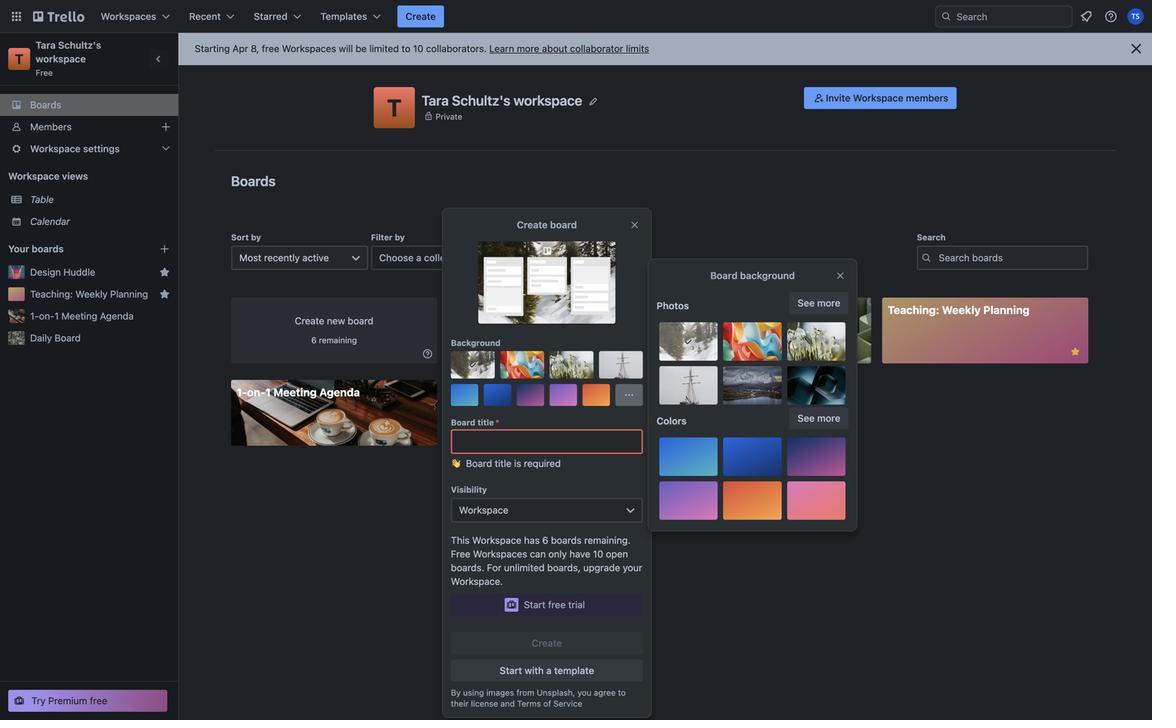 Task type: describe. For each thing, give the bounding box(es) containing it.
more for photos
[[817, 297, 841, 309]]

primary element
[[0, 0, 1152, 33]]

invite
[[826, 92, 851, 104]]

t button
[[374, 87, 415, 128]]

your boards
[[8, 243, 64, 254]]

click to unstar this board. it will be removed from your starred list. image
[[1069, 346, 1082, 358]]

workspace inside button
[[853, 92, 904, 104]]

0 vertical spatial more
[[517, 43, 540, 54]]

background element
[[451, 351, 643, 406]]

design huddle inside design huddle link
[[454, 304, 532, 317]]

views
[[62, 170, 88, 182]]

workspace.
[[451, 576, 503, 587]]

workspace inside this workspace has 6 boards remaining. free workspaces can only have 10 open boards. for unlimited boards, upgrade your workspace.
[[472, 535, 522, 546]]

0 horizontal spatial board
[[348, 315, 374, 326]]

starred
[[254, 11, 288, 22]]

1 vertical spatial teaching: weekly planning
[[888, 304, 1030, 317]]

your
[[8, 243, 29, 254]]

see for colors
[[798, 413, 815, 424]]

free inside 'button'
[[90, 695, 107, 706]]

free inside button
[[548, 599, 566, 610]]

by for sort by
[[251, 233, 261, 242]]

new
[[327, 315, 345, 326]]

1 vertical spatial agenda
[[319, 386, 360, 399]]

0 horizontal spatial agenda
[[100, 310, 134, 322]]

settings
[[83, 143, 120, 154]]

to inside by using images from unsplash, you agree to their
[[618, 688, 626, 698]]

private
[[436, 112, 462, 121]]

0 horizontal spatial 1-on-1 meeting agenda
[[30, 310, 134, 322]]

colors
[[657, 415, 687, 427]]

workspace for workspace
[[459, 504, 508, 516]]

1 horizontal spatial boards
[[231, 173, 276, 189]]

start with a template
[[500, 665, 594, 676]]

calendar link
[[30, 215, 170, 228]]

1 horizontal spatial 1-on-1 meeting agenda
[[237, 386, 360, 399]]

invite workspace members
[[826, 92, 949, 104]]

learn more about collaborator limits link
[[489, 43, 649, 54]]

schultz's for tara schultz's workspace
[[452, 92, 511, 108]]

board left *
[[451, 418, 475, 427]]

1 horizontal spatial 1
[[265, 386, 271, 399]]

sort by
[[231, 233, 261, 242]]

boards,
[[547, 562, 581, 573]]

create new board
[[295, 315, 374, 326]]

limits
[[626, 43, 649, 54]]

can
[[530, 548, 546, 560]]

workspace navigation collapse icon image
[[150, 49, 169, 69]]

close popover image for create board
[[629, 219, 640, 230]]

with
[[525, 665, 544, 676]]

a inside button
[[416, 252, 422, 263]]

1 horizontal spatial huddle
[[493, 304, 532, 317]]

0 vertical spatial 1
[[54, 310, 59, 322]]

see more for photos
[[798, 297, 841, 309]]

by
[[451, 688, 461, 698]]

license link
[[471, 699, 498, 709]]

workspace settings button
[[0, 138, 178, 160]]

starred button
[[246, 5, 310, 27]]

a inside button
[[546, 665, 552, 676]]

workspace views
[[8, 170, 88, 182]]

0 horizontal spatial meeting
[[61, 310, 97, 322]]

upgrade
[[583, 562, 620, 573]]

is
[[514, 458, 521, 469]]

planning inside button
[[110, 288, 148, 300]]

workspaces button
[[93, 5, 178, 27]]

by for filter by
[[395, 233, 405, 242]]

have
[[570, 548, 590, 560]]

will
[[339, 43, 353, 54]]

0 horizontal spatial on-
[[39, 310, 54, 322]]

images
[[486, 688, 514, 698]]

1 vertical spatial planning
[[984, 304, 1030, 317]]

1 horizontal spatial daily board link
[[665, 298, 871, 364]]

see more button for photos
[[790, 292, 849, 314]]

see more button for colors
[[790, 407, 849, 429]]

0 vertical spatial 6
[[311, 335, 317, 345]]

6 remaining
[[311, 335, 357, 345]]

1 vertical spatial sm image
[[421, 347, 435, 361]]

template
[[554, 665, 594, 676]]

0 horizontal spatial title
[[478, 418, 494, 427]]

of
[[543, 699, 551, 709]]

1 vertical spatial workspaces
[[282, 43, 336, 54]]

t link
[[8, 48, 30, 70]]

1 horizontal spatial on-
[[247, 386, 265, 399]]

boards link
[[0, 94, 178, 116]]

Search field
[[952, 6, 1072, 27]]

starred icon image for design huddle
[[159, 267, 170, 278]]

👋
[[451, 458, 461, 469]]

invite workspace members button
[[804, 87, 957, 109]]

choose
[[379, 252, 414, 263]]

1 horizontal spatial daily
[[671, 304, 697, 317]]

search
[[917, 233, 946, 242]]

10 inside this workspace has 6 boards remaining. free workspaces can only have 10 open boards. for unlimited boards, upgrade your workspace.
[[593, 548, 603, 560]]

apr
[[233, 43, 248, 54]]

members
[[30, 121, 72, 132]]

1 horizontal spatial meeting
[[274, 386, 317, 399]]

teaching: weekly planning inside button
[[30, 288, 148, 300]]

calendar
[[30, 216, 70, 227]]

weekly inside teaching: weekly planning button
[[75, 288, 108, 300]]

1 vertical spatial daily board
[[30, 332, 81, 344]]

most
[[239, 252, 262, 263]]

tara schultz's workspace free
[[36, 39, 104, 78]]

tara schultz (taraschultz7) image
[[1128, 8, 1144, 25]]

sm image inside invite workspace members button
[[812, 91, 826, 105]]

Search text field
[[917, 246, 1089, 270]]

t for t link
[[15, 51, 23, 67]]

teaching: inside button
[[30, 288, 73, 300]]

create for create new board
[[295, 315, 324, 326]]

design huddle inside design huddle button
[[30, 266, 95, 278]]

terms of service link
[[517, 699, 582, 709]]

your
[[623, 562, 642, 573]]

teaching: weekly planning button
[[30, 287, 154, 301]]

service
[[554, 699, 582, 709]]

and
[[501, 699, 515, 709]]

filter by
[[371, 233, 405, 242]]

workspaces inside this workspace has 6 boards remaining. free workspaces can only have 10 open boards. for unlimited boards, upgrade your workspace.
[[473, 548, 527, 560]]

0 vertical spatial to
[[402, 43, 411, 54]]

by using images from unsplash, you agree to their
[[451, 688, 626, 709]]

license and terms of service
[[471, 699, 582, 709]]

start free trial button
[[451, 594, 643, 616]]

boards.
[[451, 562, 484, 573]]

table
[[30, 194, 54, 205]]

free inside this workspace has 6 boards remaining. free workspaces can only have 10 open boards. for unlimited boards, upgrade your workspace.
[[451, 548, 471, 560]]

1 horizontal spatial create button
[[451, 632, 643, 654]]

tara for tara schultz's workspace free
[[36, 39, 56, 51]]

required
[[524, 458, 561, 469]]

schultz's for tara schultz's workspace free
[[58, 39, 101, 51]]

0 vertical spatial free
[[262, 43, 279, 54]]

trial
[[568, 599, 585, 610]]

tara schultz's workspace
[[422, 92, 582, 108]]

8,
[[251, 43, 259, 54]]

see for photos
[[798, 297, 815, 309]]

teaching: weekly planning link
[[882, 298, 1089, 364]]

board right photos
[[700, 304, 732, 317]]

premium
[[48, 695, 87, 706]]

search image
[[941, 11, 952, 22]]

design inside button
[[30, 266, 61, 278]]

start for start free trial
[[524, 599, 546, 610]]

background
[[740, 270, 795, 281]]



Task type: locate. For each thing, give the bounding box(es) containing it.
see
[[798, 297, 815, 309], [798, 413, 815, 424]]

close popover image for board background
[[835, 270, 846, 281]]

custom image image
[[467, 359, 478, 370]]

0 horizontal spatial close popover image
[[629, 219, 640, 230]]

recently
[[264, 252, 300, 263]]

0 vertical spatial see more
[[798, 297, 841, 309]]

workspace down about at the left
[[514, 92, 582, 108]]

open
[[606, 548, 628, 560]]

most recently active
[[239, 252, 329, 263]]

workspace for workspace views
[[8, 170, 59, 182]]

0 vertical spatial 1-
[[30, 310, 39, 322]]

board background
[[710, 270, 795, 281]]

by right sort
[[251, 233, 261, 242]]

6 inside this workspace has 6 boards remaining. free workspaces can only have 10 open boards. for unlimited boards, upgrade your workspace.
[[542, 535, 548, 546]]

title left is at left bottom
[[495, 458, 512, 469]]

2 horizontal spatial free
[[548, 599, 566, 610]]

daily
[[671, 304, 697, 317], [30, 332, 52, 344]]

1 horizontal spatial close popover image
[[835, 270, 846, 281]]

design huddle down your boards with 4 items element
[[30, 266, 95, 278]]

0 vertical spatial close popover image
[[629, 219, 640, 230]]

tara inside tara schultz's workspace free
[[36, 39, 56, 51]]

0 vertical spatial 10
[[413, 43, 423, 54]]

1 see from the top
[[798, 297, 815, 309]]

board
[[550, 219, 577, 230], [348, 315, 374, 326]]

see more for colors
[[798, 413, 841, 424]]

start inside button
[[524, 599, 546, 610]]

remaining
[[319, 335, 357, 345]]

2 see from the top
[[798, 413, 815, 424]]

0 vertical spatial t
[[15, 51, 23, 67]]

free
[[262, 43, 279, 54], [548, 599, 566, 610], [90, 695, 107, 706]]

0 horizontal spatial boards
[[30, 99, 61, 110]]

boards up the only
[[551, 535, 582, 546]]

0 vertical spatial create button
[[397, 5, 444, 27]]

start inside button
[[500, 665, 522, 676]]

create board
[[517, 219, 577, 230]]

filter
[[371, 233, 393, 242]]

workspace up the 'for'
[[472, 535, 522, 546]]

design down your boards on the top left
[[30, 266, 61, 278]]

workspace right invite
[[853, 92, 904, 104]]

teaching: weekly planning down design huddle button in the left top of the page
[[30, 288, 148, 300]]

2 starred icon image from the top
[[159, 289, 170, 300]]

create button up start with a template
[[451, 632, 643, 654]]

meeting down 6 remaining
[[274, 386, 317, 399]]

1 horizontal spatial teaching:
[[888, 304, 940, 317]]

a right with
[[546, 665, 552, 676]]

templates button
[[312, 5, 389, 27]]

workspace down the visibility in the bottom left of the page
[[459, 504, 508, 516]]

1 horizontal spatial free
[[451, 548, 471, 560]]

0 vertical spatial tara
[[36, 39, 56, 51]]

1 vertical spatial free
[[548, 599, 566, 610]]

their
[[451, 699, 469, 709]]

1 vertical spatial meeting
[[274, 386, 317, 399]]

agree
[[594, 688, 616, 698]]

agenda down teaching: weekly planning button
[[100, 310, 134, 322]]

to right limited
[[402, 43, 411, 54]]

design huddle up background
[[454, 304, 532, 317]]

this
[[451, 535, 470, 546]]

0 horizontal spatial create button
[[397, 5, 444, 27]]

workspaces up the 'for'
[[473, 548, 527, 560]]

1 see more button from the top
[[790, 292, 849, 314]]

1 horizontal spatial board
[[550, 219, 577, 230]]

collection
[[424, 252, 468, 263]]

boards
[[32, 243, 64, 254], [551, 535, 582, 546]]

weekly inside teaching: weekly planning link
[[942, 304, 981, 317]]

1 by from the left
[[251, 233, 261, 242]]

0 vertical spatial agenda
[[100, 310, 134, 322]]

0 vertical spatial boards
[[30, 99, 61, 110]]

teaching:
[[30, 288, 73, 300], [888, 304, 940, 317]]

daily board down board background
[[671, 304, 732, 317]]

0 horizontal spatial sm image
[[421, 347, 435, 361]]

board
[[710, 270, 738, 281], [700, 304, 732, 317], [55, 332, 81, 344], [451, 418, 475, 427], [466, 458, 492, 469]]

add board image
[[159, 243, 170, 254]]

0 vertical spatial teaching:
[[30, 288, 73, 300]]

recent button
[[181, 5, 243, 27]]

see more button
[[790, 292, 849, 314], [790, 407, 849, 429]]

1 horizontal spatial sm image
[[812, 91, 826, 105]]

to
[[402, 43, 411, 54], [618, 688, 626, 698]]

create for create board
[[517, 219, 548, 230]]

start down unlimited
[[524, 599, 546, 610]]

huddle
[[63, 266, 95, 278], [493, 304, 532, 317]]

0 horizontal spatial planning
[[110, 288, 148, 300]]

1 vertical spatial boards
[[231, 173, 276, 189]]

1 vertical spatial daily
[[30, 332, 52, 344]]

only
[[549, 548, 567, 560]]

None text field
[[451, 429, 643, 454]]

t left private
[[387, 93, 402, 122]]

0 horizontal spatial schultz's
[[58, 39, 101, 51]]

workspace for tara schultz's workspace free
[[36, 53, 86, 64]]

design up background
[[454, 304, 491, 317]]

table link
[[30, 193, 170, 206]]

1 horizontal spatial workspace
[[514, 92, 582, 108]]

1 horizontal spatial title
[[495, 458, 512, 469]]

agenda down remaining
[[319, 386, 360, 399]]

try
[[32, 695, 46, 706]]

2 see more from the top
[[798, 413, 841, 424]]

using
[[463, 688, 484, 698]]

free inside tara schultz's workspace free
[[36, 68, 53, 78]]

see more
[[798, 297, 841, 309], [798, 413, 841, 424]]

design huddle
[[30, 266, 95, 278], [454, 304, 532, 317]]

close popover image
[[629, 219, 640, 230], [835, 270, 846, 281]]

starred icon image
[[159, 267, 170, 278], [159, 289, 170, 300]]

title
[[478, 418, 494, 427], [495, 458, 512, 469]]

0 horizontal spatial design huddle
[[30, 266, 95, 278]]

choose a collection button
[[371, 246, 508, 270]]

board left background
[[710, 270, 738, 281]]

planning
[[110, 288, 148, 300], [984, 304, 1030, 317]]

members link
[[0, 116, 178, 138]]

sort
[[231, 233, 249, 242]]

1 vertical spatial on-
[[247, 386, 265, 399]]

6 right has
[[542, 535, 548, 546]]

free down this
[[451, 548, 471, 560]]

workspaces left the "will"
[[282, 43, 336, 54]]

schultz's down back to home image on the top left of page
[[58, 39, 101, 51]]

tara schultz's workspace link
[[36, 39, 104, 64]]

more for colors
[[817, 413, 841, 424]]

board right 👋 at bottom left
[[466, 458, 492, 469]]

daily board
[[671, 304, 732, 317], [30, 332, 81, 344]]

2 vertical spatial more
[[817, 413, 841, 424]]

sm image
[[812, 91, 826, 105], [421, 347, 435, 361]]

be
[[356, 43, 367, 54]]

1-on-1 meeting agenda down teaching: weekly planning button
[[30, 310, 134, 322]]

active
[[302, 252, 329, 263]]

0 notifications image
[[1078, 8, 1095, 25]]

0 vertical spatial schultz's
[[58, 39, 101, 51]]

daily board link down background
[[665, 298, 871, 364]]

1 vertical spatial more
[[817, 297, 841, 309]]

1 vertical spatial tara
[[422, 92, 449, 108]]

0 vertical spatial design
[[30, 266, 61, 278]]

tara
[[36, 39, 56, 51], [422, 92, 449, 108]]

by right filter
[[395, 233, 405, 242]]

license
[[471, 699, 498, 709]]

0 horizontal spatial workspaces
[[101, 11, 156, 22]]

workspace up table
[[8, 170, 59, 182]]

start for start with a template
[[500, 665, 522, 676]]

1 vertical spatial 6
[[542, 535, 548, 546]]

1 horizontal spatial 1-on-1 meeting agenda link
[[231, 380, 437, 446]]

6 left remaining
[[311, 335, 317, 345]]

weekly down search text field
[[942, 304, 981, 317]]

templates
[[321, 11, 367, 22]]

1 horizontal spatial daily board
[[671, 304, 732, 317]]

free right premium
[[90, 695, 107, 706]]

10 right limited
[[413, 43, 423, 54]]

members
[[906, 92, 949, 104]]

0 horizontal spatial daily board link
[[30, 331, 170, 345]]

workspaces up "workspace navigation collapse icon"
[[101, 11, 156, 22]]

create button inside primary element
[[397, 5, 444, 27]]

a
[[416, 252, 422, 263], [546, 665, 552, 676]]

boards up sort by
[[231, 173, 276, 189]]

0 vertical spatial starred icon image
[[159, 267, 170, 278]]

back to home image
[[33, 5, 84, 27]]

1 vertical spatial schultz's
[[452, 92, 511, 108]]

schultz's up private
[[452, 92, 511, 108]]

create inside primary element
[[406, 11, 436, 22]]

your boards with 4 items element
[[8, 241, 139, 257]]

board down teaching: weekly planning button
[[55, 332, 81, 344]]

0 horizontal spatial t
[[15, 51, 23, 67]]

1 horizontal spatial 1-
[[237, 386, 247, 399]]

planning down design huddle button in the left top of the page
[[110, 288, 148, 300]]

0 vertical spatial free
[[36, 68, 53, 78]]

1 see more from the top
[[798, 297, 841, 309]]

free right t link
[[36, 68, 53, 78]]

workspace inside popup button
[[30, 143, 81, 154]]

1 horizontal spatial design huddle
[[454, 304, 532, 317]]

open information menu image
[[1104, 10, 1118, 23]]

1 horizontal spatial to
[[618, 688, 626, 698]]

1 vertical spatial see more button
[[790, 407, 849, 429]]

0 vertical spatial board
[[550, 219, 577, 230]]

1 vertical spatial workspace
[[514, 92, 582, 108]]

1 starred icon image from the top
[[159, 267, 170, 278]]

0 horizontal spatial teaching: weekly planning
[[30, 288, 148, 300]]

0 vertical spatial daily
[[671, 304, 697, 317]]

workspace down members
[[30, 143, 81, 154]]

1 vertical spatial 1-on-1 meeting agenda
[[237, 386, 360, 399]]

0 vertical spatial 1-on-1 meeting agenda link
[[30, 309, 170, 323]]

1 vertical spatial weekly
[[942, 304, 981, 317]]

free right 8,
[[262, 43, 279, 54]]

workspace right t link
[[36, 53, 86, 64]]

try premium free button
[[8, 690, 167, 712]]

0 horizontal spatial daily
[[30, 332, 52, 344]]

daily board link down teaching: weekly planning button
[[30, 331, 170, 345]]

huddle down your boards with 4 items element
[[63, 266, 95, 278]]

this workspace has 6 boards remaining. free workspaces can only have 10 open boards. for unlimited boards, upgrade your workspace.
[[451, 535, 642, 587]]

about
[[542, 43, 568, 54]]

0 horizontal spatial free
[[36, 68, 53, 78]]

t for t button
[[387, 93, 402, 122]]

unlimited
[[504, 562, 545, 573]]

meeting
[[61, 310, 97, 322], [274, 386, 317, 399]]

0 vertical spatial see more button
[[790, 292, 849, 314]]

huddle up background
[[493, 304, 532, 317]]

1 horizontal spatial planning
[[984, 304, 1030, 317]]

2 see more button from the top
[[790, 407, 849, 429]]

weekly down design huddle button in the left top of the page
[[75, 288, 108, 300]]

2 horizontal spatial workspaces
[[473, 548, 527, 560]]

tara up private
[[422, 92, 449, 108]]

you
[[578, 688, 592, 698]]

huddle inside button
[[63, 266, 95, 278]]

1 vertical spatial 1-on-1 meeting agenda link
[[231, 380, 437, 446]]

*
[[496, 418, 499, 427]]

workspaces
[[101, 11, 156, 22], [282, 43, 336, 54], [473, 548, 527, 560]]

2 by from the left
[[395, 233, 405, 242]]

tara for tara schultz's workspace
[[422, 92, 449, 108]]

free left trial
[[548, 599, 566, 610]]

1 vertical spatial title
[[495, 458, 512, 469]]

workspace for tara schultz's workspace
[[514, 92, 582, 108]]

0 vertical spatial daily board
[[671, 304, 732, 317]]

board title *
[[451, 418, 499, 427]]

1 horizontal spatial by
[[395, 233, 405, 242]]

start left with
[[500, 665, 522, 676]]

start with a template button
[[451, 660, 643, 682]]

0 horizontal spatial 10
[[413, 43, 423, 54]]

1 vertical spatial to
[[618, 688, 626, 698]]

on-
[[39, 310, 54, 322], [247, 386, 265, 399]]

workspace
[[36, 53, 86, 64], [514, 92, 582, 108]]

starting
[[195, 43, 230, 54]]

planning down search text field
[[984, 304, 1030, 317]]

0 horizontal spatial a
[[416, 252, 422, 263]]

photos
[[657, 300, 689, 311]]

1 vertical spatial teaching:
[[888, 304, 940, 317]]

0 horizontal spatial 1-
[[30, 310, 39, 322]]

teaching: weekly planning
[[30, 288, 148, 300], [888, 304, 1030, 317]]

workspace for workspace settings
[[30, 143, 81, 154]]

background
[[451, 338, 501, 348]]

daily board down teaching: weekly planning button
[[30, 332, 81, 344]]

0 horizontal spatial start
[[500, 665, 522, 676]]

1 vertical spatial see
[[798, 413, 815, 424]]

visibility
[[451, 485, 487, 495]]

t inside button
[[387, 93, 402, 122]]

teaching: weekly planning down search text field
[[888, 304, 1030, 317]]

1 horizontal spatial design
[[454, 304, 491, 317]]

2 vertical spatial workspaces
[[473, 548, 527, 560]]

boards inside this workspace has 6 boards remaining. free workspaces can only have 10 open boards. for unlimited boards, upgrade your workspace.
[[551, 535, 582, 546]]

start free trial
[[524, 599, 585, 610]]

workspace inside tara schultz's workspace free
[[36, 53, 86, 64]]

from
[[517, 688, 535, 698]]

schultz's
[[58, 39, 101, 51], [452, 92, 511, 108]]

boards inside your boards with 4 items element
[[32, 243, 64, 254]]

remaining.
[[584, 535, 631, 546]]

choose a collection
[[379, 252, 468, 263]]

1 horizontal spatial teaching: weekly planning
[[888, 304, 1030, 317]]

0 vertical spatial 1-on-1 meeting agenda
[[30, 310, 134, 322]]

tara right t link
[[36, 39, 56, 51]]

starting apr 8, free workspaces will be limited to 10 collaborators. learn more about collaborator limits
[[195, 43, 649, 54]]

0 horizontal spatial daily board
[[30, 332, 81, 344]]

title left *
[[478, 418, 494, 427]]

1-
[[30, 310, 39, 322], [237, 386, 247, 399]]

by
[[251, 233, 261, 242], [395, 233, 405, 242]]

0 vertical spatial a
[[416, 252, 422, 263]]

more
[[517, 43, 540, 54], [817, 297, 841, 309], [817, 413, 841, 424]]

has
[[524, 535, 540, 546]]

10 up upgrade
[[593, 548, 603, 560]]

create for rightmost create button
[[532, 638, 562, 649]]

1-on-1 meeting agenda down 6 remaining
[[237, 386, 360, 399]]

a right choose at the left top
[[416, 252, 422, 263]]

starred icon image for teaching: weekly planning
[[159, 289, 170, 300]]

wave image
[[451, 457, 461, 476]]

1 horizontal spatial workspaces
[[282, 43, 336, 54]]

1 horizontal spatial agenda
[[319, 386, 360, 399]]

0 vertical spatial teaching: weekly planning
[[30, 288, 148, 300]]

schultz's inside tara schultz's workspace free
[[58, 39, 101, 51]]

0 horizontal spatial free
[[90, 695, 107, 706]]

1 horizontal spatial tara
[[422, 92, 449, 108]]

👋 board title is required
[[451, 458, 561, 469]]

0 horizontal spatial 1-on-1 meeting agenda link
[[30, 309, 170, 323]]

1 vertical spatial 1-
[[237, 386, 247, 399]]

1 vertical spatial t
[[387, 93, 402, 122]]

10
[[413, 43, 423, 54], [593, 548, 603, 560]]

create
[[406, 11, 436, 22], [517, 219, 548, 230], [295, 315, 324, 326], [532, 638, 562, 649]]

6
[[311, 335, 317, 345], [542, 535, 548, 546]]

try premium free
[[32, 695, 107, 706]]

boards up members
[[30, 99, 61, 110]]

1 vertical spatial starred icon image
[[159, 289, 170, 300]]

workspaces inside workspaces dropdown button
[[101, 11, 156, 22]]

boards down the calendar
[[32, 243, 64, 254]]

create button up starting apr 8, free workspaces will be limited to 10 collaborators. learn more about collaborator limits
[[397, 5, 444, 27]]

terms
[[517, 699, 541, 709]]

to right agree at the bottom of page
[[618, 688, 626, 698]]

0 horizontal spatial boards
[[32, 243, 64, 254]]

meeting down teaching: weekly planning button
[[61, 310, 97, 322]]

t left tara schultz's workspace free
[[15, 51, 23, 67]]

0 vertical spatial workspace
[[36, 53, 86, 64]]

learn
[[489, 43, 514, 54]]



Task type: vqa. For each thing, say whether or not it's contained in the screenshot.
first sm icon from right
no



